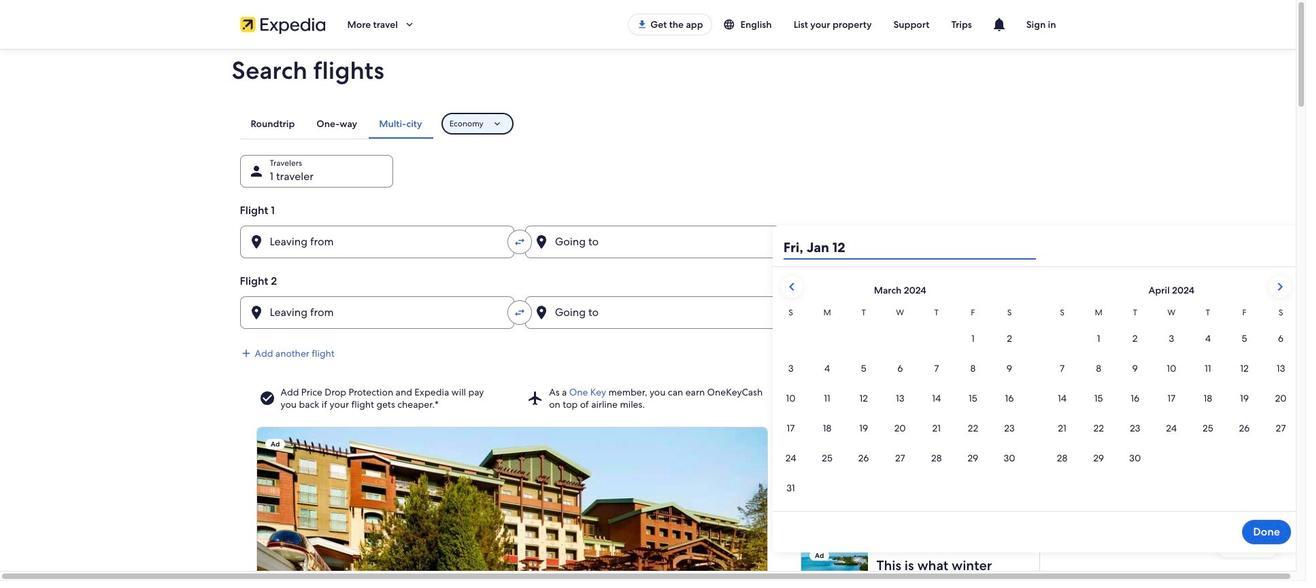 Task type: vqa. For each thing, say whether or not it's contained in the screenshot.
Show next image for Virgin Hotels Dallas
no



Task type: locate. For each thing, give the bounding box(es) containing it.
more travel image
[[403, 18, 415, 31]]

tab list
[[240, 109, 433, 139]]

swap origin and destination values image
[[513, 307, 526, 319]]

main content
[[0, 49, 1299, 582]]

expedia logo image
[[240, 15, 325, 34]]



Task type: describe. For each thing, give the bounding box(es) containing it.
medium image
[[240, 348, 252, 360]]

download the app button image
[[637, 19, 648, 30]]

next month image
[[1272, 279, 1288, 295]]

small image
[[723, 18, 740, 31]]

previous month image
[[783, 279, 800, 295]]

swap origin and destination values image
[[513, 236, 526, 248]]

communication center icon image
[[991, 16, 1007, 33]]



